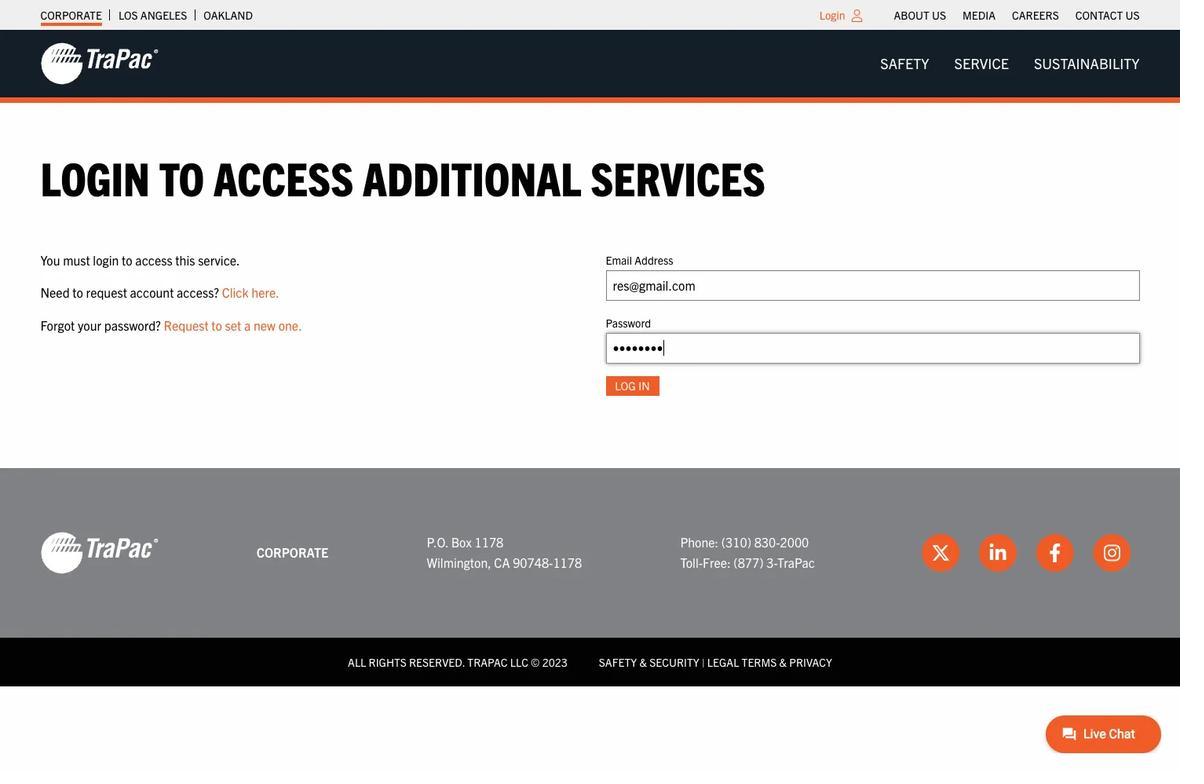 Task type: locate. For each thing, give the bounding box(es) containing it.
1 horizontal spatial login
[[820, 8, 846, 22]]

0 horizontal spatial corporate
[[40, 8, 102, 22]]

safety for safety & security | legal terms & privacy
[[599, 655, 637, 669]]

2023
[[543, 655, 568, 669]]

0 vertical spatial safety
[[881, 54, 930, 72]]

login
[[93, 252, 119, 268]]

0 vertical spatial menu bar
[[886, 4, 1148, 26]]

0 vertical spatial 1178
[[475, 534, 504, 550]]

wilmington,
[[427, 555, 492, 570]]

1 horizontal spatial &
[[780, 655, 787, 669]]

& left security
[[640, 655, 647, 669]]

email
[[606, 253, 632, 267]]

request to set a new one. link
[[164, 317, 302, 333]]

1 vertical spatial safety
[[599, 655, 637, 669]]

login for login to access additional services
[[40, 148, 150, 206]]

media
[[963, 8, 996, 22]]

access?
[[177, 285, 219, 300]]

1 us from the left
[[932, 8, 947, 22]]

1178 right ca
[[553, 555, 582, 570]]

us right contact
[[1126, 8, 1140, 22]]

contact us link
[[1076, 4, 1140, 26]]

about us
[[894, 8, 947, 22]]

90748-
[[513, 555, 553, 570]]

phone: (310) 830-2000 toll-free: (877) 3-trapac
[[681, 534, 815, 570]]

llc
[[510, 655, 529, 669]]

1 vertical spatial corporate
[[257, 545, 329, 560]]

here.
[[252, 285, 280, 300]]

all rights reserved. trapac llc © 2023
[[348, 655, 568, 669]]

terms
[[742, 655, 777, 669]]

1178
[[475, 534, 504, 550], [553, 555, 582, 570]]

contact us
[[1076, 8, 1140, 22]]

0 vertical spatial login
[[820, 8, 846, 22]]

none submit inside login to access additional services main content
[[606, 376, 659, 396]]

1 corporate image from the top
[[40, 42, 158, 86]]

1 horizontal spatial 1178
[[553, 555, 582, 570]]

©
[[531, 655, 540, 669]]

service link
[[942, 48, 1022, 79]]

click
[[222, 285, 249, 300]]

1 horizontal spatial safety
[[881, 54, 930, 72]]

1 vertical spatial menu bar
[[868, 48, 1153, 79]]

1 vertical spatial corporate image
[[40, 531, 158, 575]]

&
[[640, 655, 647, 669], [780, 655, 787, 669]]

us for contact us
[[1126, 8, 1140, 22]]

p.o. box 1178 wilmington, ca 90748-1178
[[427, 534, 582, 570]]

login inside main content
[[40, 148, 150, 206]]

legal
[[708, 655, 739, 669]]

1 vertical spatial 1178
[[553, 555, 582, 570]]

0 horizontal spatial &
[[640, 655, 647, 669]]

you
[[40, 252, 60, 268]]

menu bar containing about us
[[886, 4, 1148, 26]]

1 & from the left
[[640, 655, 647, 669]]

additional
[[363, 148, 582, 206]]

None submit
[[606, 376, 659, 396]]

los angeles
[[119, 8, 187, 22]]

password?
[[104, 317, 161, 333]]

login
[[820, 8, 846, 22], [40, 148, 150, 206]]

footer containing p.o. box 1178
[[0, 468, 1181, 687]]

you must login to access this service.
[[40, 252, 240, 268]]

need to request account access? click here.
[[40, 285, 280, 300]]

footer
[[0, 468, 1181, 687]]

corporate
[[40, 8, 102, 22], [257, 545, 329, 560]]

box
[[451, 534, 472, 550]]

Password password field
[[606, 333, 1140, 364]]

0 vertical spatial corporate
[[40, 8, 102, 22]]

about us link
[[894, 4, 947, 26]]

about
[[894, 8, 930, 22]]

to
[[159, 148, 204, 206], [122, 252, 133, 268], [73, 285, 83, 300], [212, 317, 222, 333]]

2 corporate image from the top
[[40, 531, 158, 575]]

set
[[225, 317, 241, 333]]

careers
[[1013, 8, 1059, 22]]

0 horizontal spatial us
[[932, 8, 947, 22]]

safety
[[881, 54, 930, 72], [599, 655, 637, 669]]

0 horizontal spatial login
[[40, 148, 150, 206]]

3-
[[767, 555, 778, 570]]

1 vertical spatial login
[[40, 148, 150, 206]]

services
[[591, 148, 766, 206]]

oakland link
[[204, 4, 253, 26]]

2 & from the left
[[780, 655, 787, 669]]

safety left security
[[599, 655, 637, 669]]

us
[[932, 8, 947, 22], [1126, 8, 1140, 22]]

forgot your password? request to set a new one.
[[40, 317, 302, 333]]

us right about
[[932, 8, 947, 22]]

contact
[[1076, 8, 1124, 22]]

light image
[[852, 9, 863, 22]]

click here. link
[[222, 285, 280, 300]]

corporate image
[[40, 42, 158, 86], [40, 531, 158, 575]]

login link
[[820, 8, 846, 22]]

menu bar up service
[[886, 4, 1148, 26]]

login to access additional services main content
[[25, 148, 1156, 421]]

0 vertical spatial corporate image
[[40, 42, 158, 86]]

menu bar down careers
[[868, 48, 1153, 79]]

1178 up ca
[[475, 534, 504, 550]]

(310)
[[722, 534, 752, 550]]

account
[[130, 285, 174, 300]]

& right terms on the bottom right of page
[[780, 655, 787, 669]]

safety inside menu bar
[[881, 54, 930, 72]]

safety down about
[[881, 54, 930, 72]]

forgot
[[40, 317, 75, 333]]

login to access additional services
[[40, 148, 766, 206]]

ca
[[494, 555, 510, 570]]

1 horizontal spatial us
[[1126, 8, 1140, 22]]

email address
[[606, 253, 674, 267]]

p.o.
[[427, 534, 449, 550]]

Email Address text field
[[606, 270, 1140, 301]]

2 us from the left
[[1126, 8, 1140, 22]]

menu bar
[[886, 4, 1148, 26], [868, 48, 1153, 79]]

this
[[175, 252, 195, 268]]

0 horizontal spatial safety
[[599, 655, 637, 669]]



Task type: vqa. For each thing, say whether or not it's contained in the screenshot.
the rightmost &
yes



Task type: describe. For each thing, give the bounding box(es) containing it.
new
[[254, 317, 276, 333]]

your
[[78, 317, 101, 333]]

service
[[955, 54, 1009, 72]]

safety for safety
[[881, 54, 930, 72]]

must
[[63, 252, 90, 268]]

0 horizontal spatial 1178
[[475, 534, 504, 550]]

los angeles link
[[119, 4, 187, 26]]

sustainability link
[[1022, 48, 1153, 79]]

security
[[650, 655, 700, 669]]

access
[[214, 148, 354, 206]]

angeles
[[140, 8, 187, 22]]

trapac
[[468, 655, 508, 669]]

careers link
[[1013, 4, 1059, 26]]

sustainability
[[1034, 54, 1140, 72]]

us for about us
[[932, 8, 947, 22]]

all
[[348, 655, 366, 669]]

|
[[702, 655, 705, 669]]

access
[[135, 252, 173, 268]]

trapac
[[778, 555, 815, 570]]

address
[[635, 253, 674, 267]]

request
[[164, 317, 209, 333]]

one.
[[279, 317, 302, 333]]

los
[[119, 8, 138, 22]]

reserved.
[[409, 655, 465, 669]]

privacy
[[790, 655, 833, 669]]

menu bar containing safety
[[868, 48, 1153, 79]]

safety & security link
[[599, 655, 700, 669]]

830-
[[755, 534, 780, 550]]

safety & security | legal terms & privacy
[[599, 655, 833, 669]]

rights
[[369, 655, 407, 669]]

service.
[[198, 252, 240, 268]]

corporate link
[[40, 4, 102, 26]]

password
[[606, 316, 651, 330]]

free:
[[703, 555, 731, 570]]

need
[[40, 285, 70, 300]]

phone:
[[681, 534, 719, 550]]

safety link
[[868, 48, 942, 79]]

a
[[244, 317, 251, 333]]

toll-
[[681, 555, 703, 570]]

legal terms & privacy link
[[708, 655, 833, 669]]

1 horizontal spatial corporate
[[257, 545, 329, 560]]

oakland
[[204, 8, 253, 22]]

login for login link
[[820, 8, 846, 22]]

(877)
[[734, 555, 764, 570]]

2000
[[780, 534, 809, 550]]

media link
[[963, 4, 996, 26]]

request
[[86, 285, 127, 300]]



